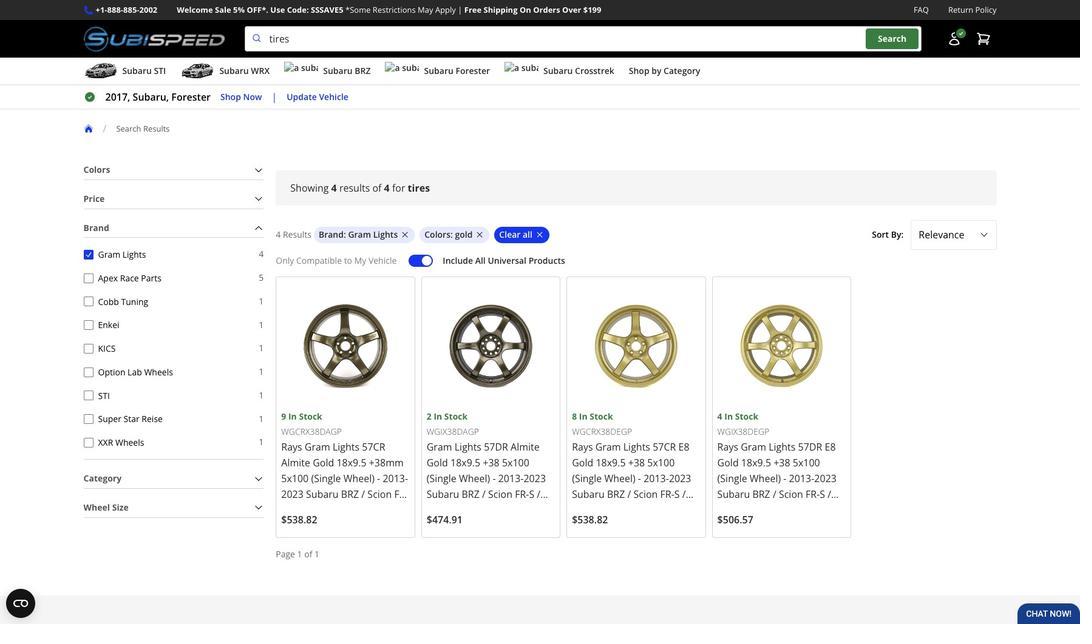Task type: locate. For each thing, give the bounding box(es) containing it.
0 horizontal spatial colors
[[83, 164, 110, 176]]

5x100 inside 8 in stock wgcrx38degp rays gram lights 57cr e8 gold 18x9.5 +38 5x100 (single wheel) - 2013-2023 subaru brz / scion fr-s / toyota gr86 / 2014-2018 subaru forester
[[647, 457, 675, 470]]

wheel)
[[343, 472, 375, 486], [459, 472, 490, 486], [604, 472, 636, 486], [750, 472, 781, 486]]

sti
[[154, 65, 166, 77], [98, 390, 110, 402]]

subispeed logo image
[[83, 26, 225, 52]]

stock for rays gram lights 57dr e8 gold 18x9.5 +38 5x100 (single wheel) - 2013-2023 subaru brz / scion fr-s / toyota gr86 / 2014-2018 subaru forester
[[735, 411, 758, 423]]

+38 inside 8 in stock wgcrx38degp rays gram lights 57cr e8 gold 18x9.5 +38 5x100 (single wheel) - 2013-2023 subaru brz / scion fr-s / toyota gr86 / 2014-2018 subaru forester
[[628, 457, 645, 470]]

2 horizontal spatial rays
[[717, 441, 738, 454]]

colors
[[83, 164, 110, 176], [425, 229, 451, 240]]

1 horizontal spatial 57cr
[[653, 441, 676, 454]]

3 18x9.5 from the left
[[596, 457, 626, 470]]

1 for xxr wheels
[[259, 437, 264, 448]]

: up to
[[344, 229, 346, 240]]

wheels
[[144, 367, 173, 378], [115, 437, 144, 449]]

2013- inside 4 in stock wgix38degp rays gram lights 57dr e8 gold 18x9.5 +38 5x100 (single wheel) - 2013-2023 subaru brz / scion fr-s / toyota gr86 / 2014-2018 subaru forester
[[789, 472, 814, 486]]

+38mm
[[369, 457, 404, 470]]

2014- inside 4 in stock wgix38degp rays gram lights 57dr e8 gold 18x9.5 +38 5x100 (single wheel) - 2013-2023 subaru brz / scion fr-s / toyota gr86 / 2014-2018 subaru forester
[[784, 504, 809, 517]]

gr86 inside 9 in stock wgcrx38dagp rays gram lights 57cr almite gold 18x9.5 +38mm 5x100 (single wheel) - 2013- 2023 subaru brz / scion fr- s / toyota gr86 / 2014-2018 subaru forester
[[329, 504, 353, 517]]

0 horizontal spatial rays
[[281, 441, 302, 454]]

vehicle right my
[[369, 255, 397, 266]]

fr- inside 9 in stock wgcrx38dagp rays gram lights 57cr almite gold 18x9.5 +38mm 5x100 (single wheel) - 2013- 2023 subaru brz / scion fr- s / toyota gr86 / 2014-2018 subaru forester
[[394, 488, 408, 502]]

0 vertical spatial of
[[372, 182, 382, 195]]

2018
[[387, 504, 409, 517], [518, 504, 540, 517], [664, 504, 686, 517], [809, 504, 831, 517]]

e8 inside 8 in stock wgcrx38degp rays gram lights 57cr e8 gold 18x9.5 +38 5x100 (single wheel) - 2013-2023 subaru brz / scion fr-s / toyota gr86 / 2014-2018 subaru forester
[[679, 441, 690, 454]]

brz inside 4 in stock wgix38degp rays gram lights 57dr e8 gold 18x9.5 +38 5x100 (single wheel) - 2013-2023 subaru brz / scion fr-s / toyota gr86 / 2014-2018 subaru forester
[[753, 488, 770, 502]]

0 horizontal spatial 57dr
[[484, 441, 508, 454]]

(single inside 9 in stock wgcrx38dagp rays gram lights 57cr almite gold 18x9.5 +38mm 5x100 (single wheel) - 2013- 2023 subaru brz / scion fr- s / toyota gr86 / 2014-2018 subaru forester
[[311, 472, 341, 486]]

2 in from the left
[[434, 411, 442, 423]]

vehicle down subaru brz dropdown button
[[319, 91, 348, 102]]

gold down wgix38degp
[[717, 457, 739, 470]]

2 18x9.5 from the left
[[451, 457, 480, 470]]

rays gram lights 57dr e8 gold 18x9.5 +38 5x100 (single wheel) - 2013-2023 subaru brz / scion fr-s / toyota gr86 / 2014-2018 subaru forester image
[[717, 282, 846, 410]]

in inside 8 in stock wgcrx38degp rays gram lights 57cr e8 gold 18x9.5 +38 5x100 (single wheel) - 2013-2023 subaru brz / scion fr-s / toyota gr86 / 2014-2018 subaru forester
[[579, 411, 588, 423]]

1 horizontal spatial shop
[[629, 65, 649, 77]]

2018 for rays gram lights 57cr e8 gold 18x9.5 +38 5x100 (single wheel) - 2013-2023 subaru brz / scion fr-s / toyota gr86 / 2014-2018 subaru forester
[[664, 504, 686, 517]]

include all universal products
[[443, 255, 565, 266]]

2 2018 from the left
[[518, 504, 540, 517]]

1 57cr from the left
[[362, 441, 385, 454]]

0 horizontal spatial :
[[344, 229, 346, 240]]

+1-888-885-2002
[[96, 4, 157, 15]]

4 toyota from the left
[[717, 504, 748, 517]]

in up wgix38degp
[[725, 411, 733, 423]]

4 stock from the left
[[735, 411, 758, 423]]

fr- inside 2 in stock wgix38dagp gram lights 57dr almite gold 18x9.5 +38 5x100 (single wheel) - 2013-2023 subaru brz / scion fr-s / toyota gr86 / 2014-2018 subaru forester
[[515, 488, 529, 502]]

(single down wgcrx38degp
[[572, 472, 602, 486]]

-
[[377, 472, 380, 486], [493, 472, 496, 486], [638, 472, 641, 486], [783, 472, 787, 486]]

2018 inside 9 in stock wgcrx38dagp rays gram lights 57cr almite gold 18x9.5 +38mm 5x100 (single wheel) - 2013- 2023 subaru brz / scion fr- s / toyota gr86 / 2014-2018 subaru forester
[[387, 504, 409, 517]]

rays inside 9 in stock wgcrx38dagp rays gram lights 57cr almite gold 18x9.5 +38mm 5x100 (single wheel) - 2013- 2023 subaru brz / scion fr- s / toyota gr86 / 2014-2018 subaru forester
[[281, 441, 302, 454]]

shipping
[[484, 4, 518, 15]]

colors up 'price' at the top left of page
[[83, 164, 110, 176]]

1 scion from the left
[[368, 488, 392, 502]]

sort
[[872, 229, 889, 240]]

| right now
[[272, 91, 277, 104]]

KICS button
[[83, 344, 93, 354]]

4 fr- from the left
[[806, 488, 820, 502]]

compatible
[[296, 255, 342, 266]]

gr86 for rays gram lights 57dr e8 gold 18x9.5 +38 5x100 (single wheel) - 2013-2023 subaru brz / scion fr-s / toyota gr86 / 2014-2018 subaru forester
[[751, 504, 775, 517]]

stock
[[299, 411, 322, 423], [444, 411, 468, 423], [590, 411, 613, 423], [735, 411, 758, 423]]

(single for rays gram lights 57dr e8 gold 18x9.5 +38 5x100 (single wheel) - 2013-2023 subaru brz / scion fr-s / toyota gr86 / 2014-2018 subaru forester
[[717, 472, 747, 486]]

lights down wgix38dagp
[[455, 441, 482, 454]]

shop by category button
[[629, 60, 700, 84]]

1 for sti
[[259, 390, 264, 401]]

- inside 4 in stock wgix38degp rays gram lights 57dr e8 gold 18x9.5 +38 5x100 (single wheel) - 2013-2023 subaru brz / scion fr-s / toyota gr86 / 2014-2018 subaru forester
[[783, 472, 787, 486]]

stock up the wgcrx38dagp
[[299, 411, 322, 423]]

0 horizontal spatial shop
[[220, 91, 241, 102]]

0 horizontal spatial +38
[[483, 457, 500, 470]]

brz inside dropdown button
[[355, 65, 371, 77]]

0 vertical spatial almite
[[511, 441, 540, 454]]

5x100 for rays gram lights 57dr e8 gold 18x9.5 +38 5x100 (single wheel) - 2013-2023 subaru brz / scion fr-s / toyota gr86 / 2014-2018 subaru forester
[[793, 457, 820, 470]]

a subaru wrx thumbnail image image
[[181, 62, 215, 80]]

0 horizontal spatial vehicle
[[319, 91, 348, 102]]

wheels down super star reise
[[115, 437, 144, 449]]

brz inside 8 in stock wgcrx38degp rays gram lights 57cr e8 gold 18x9.5 +38 5x100 (single wheel) - 2013-2023 subaru brz / scion fr-s / toyota gr86 / 2014-2018 subaru forester
[[607, 488, 625, 502]]

18x9.5 down wgix38degp
[[741, 457, 771, 470]]

brand up only compatible to my vehicle
[[319, 229, 344, 240]]

2018 inside 8 in stock wgcrx38degp rays gram lights 57cr e8 gold 18x9.5 +38 5x100 (single wheel) - 2013-2023 subaru brz / scion fr-s / toyota gr86 / 2014-2018 subaru forester
[[664, 504, 686, 517]]

forester inside 2 in stock wgix38dagp gram lights 57dr almite gold 18x9.5 +38 5x100 (single wheel) - 2013-2023 subaru brz / scion fr-s / toyota gr86 / 2014-2018 subaru forester
[[462, 520, 500, 533]]

1 vertical spatial colors
[[425, 229, 451, 240]]

2017, subaru, forester
[[105, 91, 211, 104]]

toyota inside 2 in stock wgix38dagp gram lights 57dr almite gold 18x9.5 +38 5x100 (single wheel) - 2013-2023 subaru brz / scion fr-s / toyota gr86 / 2014-2018 subaru forester
[[427, 504, 457, 517]]

toyota for rays gram lights 57cr almite gold 18x9.5 +38mm 5x100 (single wheel) - 2013- 2023 subaru brz / scion fr- s / toyota gr86 / 2014-2018 subaru forester
[[295, 504, 326, 517]]

policy
[[975, 4, 997, 15]]

products
[[529, 255, 565, 266]]

0 vertical spatial results
[[143, 123, 170, 134]]

a subaru crosstrek thumbnail image image
[[505, 62, 539, 80]]

1 horizontal spatial :
[[451, 229, 453, 240]]

gold inside 2 in stock wgix38dagp gram lights 57dr almite gold 18x9.5 +38 5x100 (single wheel) - 2013-2023 subaru brz / scion fr-s / toyota gr86 / 2014-2018 subaru forester
[[427, 457, 448, 470]]

rays down the wgcrx38dagp
[[281, 441, 302, 454]]

brand for brand : gram lights
[[319, 229, 344, 240]]

(single for rays gram lights 57cr almite gold 18x9.5 +38mm 5x100 (single wheel) - 2013- 2023 subaru brz / scion fr- s / toyota gr86 / 2014-2018 subaru forester
[[311, 472, 341, 486]]

scion
[[368, 488, 392, 502], [488, 488, 512, 502], [634, 488, 658, 502], [779, 488, 803, 502]]

gr86 inside 2 in stock wgix38dagp gram lights 57dr almite gold 18x9.5 +38 5x100 (single wheel) - 2013-2023 subaru brz / scion fr-s / toyota gr86 / 2014-2018 subaru forester
[[460, 504, 484, 517]]

57cr inside 8 in stock wgcrx38degp rays gram lights 57cr e8 gold 18x9.5 +38 5x100 (single wheel) - 2013-2023 subaru brz / scion fr-s / toyota gr86 / 2014-2018 subaru forester
[[653, 441, 676, 454]]

- inside 8 in stock wgcrx38degp rays gram lights 57cr e8 gold 18x9.5 +38 5x100 (single wheel) - 2013-2023 subaru brz / scion fr-s / toyota gr86 / 2014-2018 subaru forester
[[638, 472, 641, 486]]

1 for kics
[[259, 343, 264, 354]]

reise
[[142, 414, 163, 425]]

$538.82
[[281, 514, 317, 527], [572, 514, 608, 527]]

subaru forester
[[424, 65, 490, 77]]

1 horizontal spatial colors
[[425, 229, 451, 240]]

colors left 'gold'
[[425, 229, 451, 240]]

shop for shop by category
[[629, 65, 649, 77]]

toyota inside 4 in stock wgix38degp rays gram lights 57dr e8 gold 18x9.5 +38 5x100 (single wheel) - 2013-2023 subaru brz / scion fr-s / toyota gr86 / 2014-2018 subaru forester
[[717, 504, 748, 517]]

results
[[143, 123, 170, 134], [283, 229, 311, 240]]

1 in from the left
[[288, 411, 297, 423]]

2 wheel) from the left
[[459, 472, 490, 486]]

2 $538.82 from the left
[[572, 514, 608, 527]]

3 +38 from the left
[[774, 457, 790, 470]]

3 toyota from the left
[[572, 504, 603, 517]]

5x100
[[502, 457, 529, 470], [647, 457, 675, 470], [793, 457, 820, 470], [281, 472, 309, 486]]

scion for rays gram lights 57dr e8 gold 18x9.5 +38 5x100 (single wheel) - 2013-2023 subaru brz / scion fr-s / toyota gr86 / 2014-2018 subaru forester
[[779, 488, 803, 502]]

1 2013- from the left
[[383, 472, 408, 486]]

1 vertical spatial almite
[[281, 457, 310, 470]]

1 horizontal spatial brand
[[319, 229, 344, 240]]

toyota inside 8 in stock wgcrx38degp rays gram lights 57cr e8 gold 18x9.5 +38 5x100 (single wheel) - 2013-2023 subaru brz / scion fr-s / toyota gr86 / 2014-2018 subaru forester
[[572, 504, 603, 517]]

on
[[520, 4, 531, 15]]

0 horizontal spatial sti
[[98, 390, 110, 402]]

1 horizontal spatial search
[[878, 33, 907, 45]]

1 - from the left
[[377, 472, 380, 486]]

2 toyota from the left
[[427, 504, 457, 517]]

gram up my
[[348, 229, 371, 240]]

1 horizontal spatial e8
[[825, 441, 836, 454]]

0 horizontal spatial brand
[[83, 222, 109, 234]]

gold down wgcrx38degp
[[572, 457, 593, 470]]

of left for
[[372, 182, 382, 195]]

gr86 for rays gram lights 57cr almite gold 18x9.5 +38mm 5x100 (single wheel) - 2013- 2023 subaru brz / scion fr- s / toyota gr86 / 2014-2018 subaru forester
[[329, 504, 353, 517]]

stock inside 2 in stock wgix38dagp gram lights 57dr almite gold 18x9.5 +38 5x100 (single wheel) - 2013-2023 subaru brz / scion fr-s / toyota gr86 / 2014-2018 subaru forester
[[444, 411, 468, 423]]

2023
[[524, 472, 546, 486], [669, 472, 691, 486], [814, 472, 837, 486], [281, 488, 304, 502]]

page 1 of 1
[[276, 549, 319, 560]]

tuning
[[121, 296, 148, 308]]

0 horizontal spatial almite
[[281, 457, 310, 470]]

lights down the wgcrx38dagp
[[333, 441, 360, 454]]

2 - from the left
[[493, 472, 496, 486]]

2 rays from the left
[[572, 441, 593, 454]]

0 vertical spatial search
[[878, 33, 907, 45]]

2 57cr from the left
[[653, 441, 676, 454]]

2 2013- from the left
[[498, 472, 524, 486]]

: for brand
[[344, 229, 346, 240]]

: left 'gold'
[[451, 229, 453, 240]]

0 horizontal spatial |
[[272, 91, 277, 104]]

wheel) inside 2 in stock wgix38dagp gram lights 57dr almite gold 18x9.5 +38 5x100 (single wheel) - 2013-2023 subaru brz / scion fr-s / toyota gr86 / 2014-2018 subaru forester
[[459, 472, 490, 486]]

4 up wgix38degp
[[717, 411, 722, 423]]

5%
[[233, 4, 245, 15]]

2 +38 from the left
[[628, 457, 645, 470]]

4 inside 4 in stock wgix38degp rays gram lights 57dr e8 gold 18x9.5 +38 5x100 (single wheel) - 2013-2023 subaru brz / scion fr-s / toyota gr86 / 2014-2018 subaru forester
[[717, 411, 722, 423]]

stock up wgix38degp
[[735, 411, 758, 423]]

2018 for rays gram lights 57dr e8 gold 18x9.5 +38 5x100 (single wheel) - 2013-2023 subaru brz / scion fr-s / toyota gr86 / 2014-2018 subaru forester
[[809, 504, 831, 517]]

subaru crosstrek
[[543, 65, 614, 77]]

rays gram lights 57cr almite gold 18x9.5 +38mm 5x100 (single wheel) - 2013-2023 subaru brz / scion fr-s / toyota gr86 / 2014-2018 subaru forester image
[[281, 282, 410, 410]]

+1-888-885-2002 link
[[96, 4, 157, 16]]

0 horizontal spatial results
[[143, 123, 170, 134]]

3 fr- from the left
[[660, 488, 675, 502]]

(single inside 2 in stock wgix38dagp gram lights 57dr almite gold 18x9.5 +38 5x100 (single wheel) - 2013-2023 subaru brz / scion fr-s / toyota gr86 / 2014-2018 subaru forester
[[427, 472, 456, 486]]

option
[[98, 367, 125, 378]]

in for rays gram lights 57cr e8 gold 18x9.5 +38 5x100 (single wheel) - 2013-2023 subaru brz / scion fr-s / toyota gr86 / 2014-2018 subaru forester
[[579, 411, 588, 423]]

18x9.5 inside 9 in stock wgcrx38dagp rays gram lights 57cr almite gold 18x9.5 +38mm 5x100 (single wheel) - 2013- 2023 subaru brz / scion fr- s / toyota gr86 / 2014-2018 subaru forester
[[337, 457, 366, 470]]

18x9.5 for rays gram lights 57dr e8 gold 18x9.5 +38 5x100 (single wheel) - 2013-2023 subaru brz / scion fr-s / toyota gr86 / 2014-2018 subaru forester
[[741, 457, 771, 470]]

(single inside 8 in stock wgcrx38degp rays gram lights 57cr e8 gold 18x9.5 +38 5x100 (single wheel) - 2013-2023 subaru brz / scion fr-s / toyota gr86 / 2014-2018 subaru forester
[[572, 472, 602, 486]]

wheel) up $506.57
[[750, 472, 781, 486]]

4 left results
[[331, 182, 337, 195]]

2023 inside 9 in stock wgcrx38dagp rays gram lights 57cr almite gold 18x9.5 +38mm 5x100 (single wheel) - 2013- 2023 subaru brz / scion fr- s / toyota gr86 / 2014-2018 subaru forester
[[281, 488, 304, 502]]

2018 inside 4 in stock wgix38degp rays gram lights 57dr e8 gold 18x9.5 +38 5x100 (single wheel) - 2013-2023 subaru brz / scion fr-s / toyota gr86 / 2014-2018 subaru forester
[[809, 504, 831, 517]]

2 : from the left
[[451, 229, 453, 240]]

scion inside 9 in stock wgcrx38dagp rays gram lights 57cr almite gold 18x9.5 +38mm 5x100 (single wheel) - 2013- 2023 subaru brz / scion fr- s / toyota gr86 / 2014-2018 subaru forester
[[368, 488, 392, 502]]

3 scion from the left
[[634, 488, 658, 502]]

1 vertical spatial shop
[[220, 91, 241, 102]]

wheel) inside 9 in stock wgcrx38dagp rays gram lights 57cr almite gold 18x9.5 +38mm 5x100 (single wheel) - 2013- 2023 subaru brz / scion fr- s / toyota gr86 / 2014-2018 subaru forester
[[343, 472, 375, 486]]

8
[[572, 411, 577, 423]]

(single for rays gram lights 57cr e8 gold 18x9.5 +38 5x100 (single wheel) - 2013-2023 subaru brz / scion fr-s / toyota gr86 / 2014-2018 subaru forester
[[572, 472, 602, 486]]

scion inside 4 in stock wgix38degp rays gram lights 57dr e8 gold 18x9.5 +38 5x100 (single wheel) - 2013-2023 subaru brz / scion fr-s / toyota gr86 / 2014-2018 subaru forester
[[779, 488, 803, 502]]

1 for cobb tuning
[[259, 296, 264, 307]]

2 horizontal spatial +38
[[774, 457, 790, 470]]

s inside 4 in stock wgix38degp rays gram lights 57dr e8 gold 18x9.5 +38 5x100 (single wheel) - 2013-2023 subaru brz / scion fr-s / toyota gr86 / 2014-2018 subaru forester
[[820, 488, 825, 502]]

vehicle
[[319, 91, 348, 102], [369, 255, 397, 266]]

1 horizontal spatial 57dr
[[798, 441, 822, 454]]

gr86 inside 8 in stock wgcrx38degp rays gram lights 57cr e8 gold 18x9.5 +38 5x100 (single wheel) - 2013-2023 subaru brz / scion fr-s / toyota gr86 / 2014-2018 subaru forester
[[605, 504, 630, 517]]

brand inside dropdown button
[[83, 222, 109, 234]]

stock up wgcrx38degp
[[590, 411, 613, 423]]

lights inside 8 in stock wgcrx38degp rays gram lights 57cr e8 gold 18x9.5 +38 5x100 (single wheel) - 2013-2023 subaru brz / scion fr-s / toyota gr86 / 2014-2018 subaru forester
[[623, 441, 650, 454]]

of
[[372, 182, 382, 195], [304, 549, 312, 560]]

gram down wgcrx38degp
[[596, 441, 621, 454]]

clear
[[499, 229, 521, 240]]

results down 2017, subaru, forester
[[143, 123, 170, 134]]

fr- for rays gram lights 57dr e8 gold 18x9.5 +38 5x100 (single wheel) - 2013-2023 subaru brz / scion fr-s / toyota gr86 / 2014-2018 subaru forester
[[806, 488, 820, 502]]

57cr
[[362, 441, 385, 454], [653, 441, 676, 454]]

2013- inside 8 in stock wgcrx38degp rays gram lights 57cr e8 gold 18x9.5 +38 5x100 (single wheel) - 2013-2023 subaru brz / scion fr-s / toyota gr86 / 2014-2018 subaru forester
[[644, 472, 669, 486]]

1 57dr from the left
[[484, 441, 508, 454]]

1 (single from the left
[[311, 472, 341, 486]]

rays for rays gram lights 57cr almite gold 18x9.5 +38mm 5x100 (single wheel) - 2013- 2023 subaru brz / scion fr- s / toyota gr86 / 2014-2018 subaru forester
[[281, 441, 302, 454]]

shop
[[629, 65, 649, 77], [220, 91, 241, 102]]

1 2018 from the left
[[387, 504, 409, 517]]

0 vertical spatial wheels
[[144, 367, 173, 378]]

1 horizontal spatial of
[[372, 182, 382, 195]]

1 horizontal spatial almite
[[511, 441, 540, 454]]

of right page
[[304, 549, 312, 560]]

shop by category
[[629, 65, 700, 77]]

4 for 4
[[259, 249, 264, 260]]

in for rays gram lights 57dr e8 gold 18x9.5 +38 5x100 (single wheel) - 2013-2023 subaru brz / scion fr-s / toyota gr86 / 2014-2018 subaru forester
[[725, 411, 733, 423]]

18x9.5 down wgix38dagp
[[451, 457, 480, 470]]

1 vertical spatial wheels
[[115, 437, 144, 449]]

2014- for rays gram lights 57dr e8 gold 18x9.5 +38 5x100 (single wheel) - 2013-2023 subaru brz / scion fr-s / toyota gr86 / 2014-2018 subaru forester
[[784, 504, 809, 517]]

1 stock from the left
[[299, 411, 322, 423]]

1 : from the left
[[344, 229, 346, 240]]

4 up '5'
[[259, 249, 264, 260]]

18x9.5 down wgcrx38degp
[[596, 457, 626, 470]]

almite
[[511, 441, 540, 454], [281, 457, 310, 470]]

2 scion from the left
[[488, 488, 512, 502]]

1 horizontal spatial |
[[458, 4, 462, 15]]

a subaru brz thumbnail image image
[[284, 62, 318, 80]]

0 vertical spatial colors
[[83, 164, 110, 176]]

gold
[[313, 457, 334, 470], [427, 457, 448, 470], [572, 457, 593, 470], [717, 457, 739, 470]]

e8 inside 4 in stock wgix38degp rays gram lights 57dr e8 gold 18x9.5 +38 5x100 (single wheel) - 2013-2023 subaru brz / scion fr-s / toyota gr86 / 2014-2018 subaru forester
[[825, 441, 836, 454]]

0 horizontal spatial of
[[304, 549, 312, 560]]

18x9.5 for rays gram lights 57cr almite gold 18x9.5 +38mm 5x100 (single wheel) - 2013- 2023 subaru brz / scion fr- s / toyota gr86 / 2014-2018 subaru forester
[[337, 457, 366, 470]]

scion inside 2 in stock wgix38dagp gram lights 57dr almite gold 18x9.5 +38 5x100 (single wheel) - 2013-2023 subaru brz / scion fr-s / toyota gr86 / 2014-2018 subaru forester
[[488, 488, 512, 502]]

search results
[[116, 123, 170, 134]]

sale
[[215, 4, 231, 15]]

4 (single from the left
[[717, 472, 747, 486]]

| left free
[[458, 4, 462, 15]]

2014- for rays gram lights 57cr e8 gold 18x9.5 +38 5x100 (single wheel) - 2013-2023 subaru brz / scion fr-s / toyota gr86 / 2014-2018 subaru forester
[[638, 504, 664, 517]]

all
[[523, 229, 532, 240]]

2 2014- from the left
[[493, 504, 518, 517]]

fr- inside 8 in stock wgcrx38degp rays gram lights 57cr e8 gold 18x9.5 +38 5x100 (single wheel) - 2013-2023 subaru brz / scion fr-s / toyota gr86 / 2014-2018 subaru forester
[[660, 488, 675, 502]]

wheel) for rays gram lights 57cr e8 gold 18x9.5 +38 5x100 (single wheel) - 2013-2023 subaru brz / scion fr-s / toyota gr86 / 2014-2018 subaru forester
[[604, 472, 636, 486]]

2 gold from the left
[[427, 457, 448, 470]]

rays down wgix38degp
[[717, 441, 738, 454]]

rays down wgcrx38degp
[[572, 441, 593, 454]]

1 toyota from the left
[[295, 504, 326, 517]]

gold inside 9 in stock wgcrx38dagp rays gram lights 57cr almite gold 18x9.5 +38mm 5x100 (single wheel) - 2013- 2023 subaru brz / scion fr- s / toyota gr86 / 2014-2018 subaru forester
[[313, 457, 334, 470]]

+38 inside 4 in stock wgix38degp rays gram lights 57dr e8 gold 18x9.5 +38 5x100 (single wheel) - 2013-2023 subaru brz / scion fr-s / toyota gr86 / 2014-2018 subaru forester
[[774, 457, 790, 470]]

2 e8 from the left
[[825, 441, 836, 454]]

885-
[[123, 4, 139, 15]]

5x100 inside 9 in stock wgcrx38dagp rays gram lights 57cr almite gold 18x9.5 +38mm 5x100 (single wheel) - 2013- 2023 subaru brz / scion fr- s / toyota gr86 / 2014-2018 subaru forester
[[281, 472, 309, 486]]

rays
[[281, 441, 302, 454], [572, 441, 593, 454], [717, 441, 738, 454]]

4 for 4 in stock wgix38degp rays gram lights 57dr e8 gold 18x9.5 +38 5x100 (single wheel) - 2013-2023 subaru brz / scion fr-s / toyota gr86 / 2014-2018 subaru forester
[[717, 411, 722, 423]]

1 +38 from the left
[[483, 457, 500, 470]]

1 fr- from the left
[[394, 488, 408, 502]]

stock inside 4 in stock wgix38degp rays gram lights 57dr e8 gold 18x9.5 +38 5x100 (single wheel) - 2013-2023 subaru brz / scion fr-s / toyota gr86 / 2014-2018 subaru forester
[[735, 411, 758, 423]]

wheel) down wgcrx38degp
[[604, 472, 636, 486]]

toyota inside 9 in stock wgcrx38dagp rays gram lights 57cr almite gold 18x9.5 +38mm 5x100 (single wheel) - 2013- 2023 subaru brz / scion fr- s / toyota gr86 / 2014-2018 subaru forester
[[295, 504, 326, 517]]

in inside 2 in stock wgix38dagp gram lights 57dr almite gold 18x9.5 +38 5x100 (single wheel) - 2013-2023 subaru brz / scion fr-s / toyota gr86 / 2014-2018 subaru forester
[[434, 411, 442, 423]]

use
[[270, 4, 285, 15]]

faq link
[[914, 4, 929, 16]]

2023 for rays gram lights 57cr e8 gold 18x9.5 +38 5x100 (single wheel) - 2013-2023 subaru brz / scion fr-s / toyota gr86 / 2014-2018 subaru forester
[[669, 472, 691, 486]]

forester
[[456, 65, 490, 77], [171, 91, 211, 104], [316, 520, 354, 533], [462, 520, 500, 533], [607, 520, 645, 533], [753, 520, 790, 533]]

0 vertical spatial shop
[[629, 65, 649, 77]]

1 horizontal spatial results
[[283, 229, 311, 240]]

Gram Lights button
[[83, 250, 93, 260]]

4 2018 from the left
[[809, 504, 831, 517]]

forester inside 9 in stock wgcrx38dagp rays gram lights 57cr almite gold 18x9.5 +38mm 5x100 (single wheel) - 2013- 2023 subaru brz / scion fr- s / toyota gr86 / 2014-2018 subaru forester
[[316, 520, 354, 533]]

parts
[[141, 272, 161, 284]]

lights down for
[[373, 229, 398, 240]]

gram lights 57dr almite gold 18x9.5 +38 5x100 (single wheel) - 2013-2023 subaru brz / scion fr-s / toyota gr86 / 2014-2018 subaru forester image
[[427, 282, 555, 410]]

1 vertical spatial vehicle
[[369, 255, 397, 266]]

(single
[[311, 472, 341, 486], [427, 472, 456, 486], [572, 472, 602, 486], [717, 472, 747, 486]]

shop now
[[220, 91, 262, 102]]

subaru sti button
[[83, 60, 166, 84]]

4 in from the left
[[725, 411, 733, 423]]

for
[[392, 182, 405, 195]]

toyota for rays gram lights 57dr e8 gold 18x9.5 +38 5x100 (single wheel) - 2013-2023 subaru brz / scion fr-s / toyota gr86 / 2014-2018 subaru forester
[[717, 504, 748, 517]]

gold inside 4 in stock wgix38degp rays gram lights 57dr e8 gold 18x9.5 +38 5x100 (single wheel) - 2013-2023 subaru brz / scion fr-s / toyota gr86 / 2014-2018 subaru forester
[[717, 457, 739, 470]]

shop left by
[[629, 65, 649, 77]]

0 vertical spatial vehicle
[[319, 91, 348, 102]]

apex race parts
[[98, 272, 161, 284]]

lights inside 2 in stock wgix38dagp gram lights 57dr almite gold 18x9.5 +38 5x100 (single wheel) - 2013-2023 subaru brz / scion fr-s / toyota gr86 / 2014-2018 subaru forester
[[455, 441, 482, 454]]

3 gr86 from the left
[[605, 504, 630, 517]]

in
[[288, 411, 297, 423], [434, 411, 442, 423], [579, 411, 588, 423], [725, 411, 733, 423]]

wheel) inside 8 in stock wgcrx38degp rays gram lights 57cr e8 gold 18x9.5 +38 5x100 (single wheel) - 2013-2023 subaru brz / scion fr-s / toyota gr86 / 2014-2018 subaru forester
[[604, 472, 636, 486]]

3 2013- from the left
[[644, 472, 669, 486]]

1 vertical spatial results
[[283, 229, 311, 240]]

4 wheel) from the left
[[750, 472, 781, 486]]

2014- inside 8 in stock wgcrx38degp rays gram lights 57cr e8 gold 18x9.5 +38 5x100 (single wheel) - 2013-2023 subaru brz / scion fr-s / toyota gr86 / 2014-2018 subaru forester
[[638, 504, 664, 517]]

in right 2
[[434, 411, 442, 423]]

gram down wgix38dagp
[[427, 441, 452, 454]]

colors button
[[83, 161, 264, 180]]

8 in stock wgcrx38degp rays gram lights 57cr e8 gold 18x9.5 +38 5x100 (single wheel) - 2013-2023 subaru brz / scion fr-s / toyota gr86 / 2014-2018 subaru forester
[[572, 411, 691, 533]]

stock up wgix38dagp
[[444, 411, 468, 423]]

3 rays from the left
[[717, 441, 738, 454]]

3 2018 from the left
[[664, 504, 686, 517]]

shop left now
[[220, 91, 241, 102]]

0 horizontal spatial 57cr
[[362, 441, 385, 454]]

4 2013- from the left
[[789, 472, 814, 486]]

wheel) inside 4 in stock wgix38degp rays gram lights 57dr e8 gold 18x9.5 +38 5x100 (single wheel) - 2013-2023 subaru brz / scion fr-s / toyota gr86 / 2014-2018 subaru forester
[[750, 472, 781, 486]]

4 up only
[[276, 229, 281, 240]]

scion inside 8 in stock wgcrx38degp rays gram lights 57cr e8 gold 18x9.5 +38 5x100 (single wheel) - 2013-2023 subaru brz / scion fr-s / toyota gr86 / 2014-2018 subaru forester
[[634, 488, 658, 502]]

57cr inside 9 in stock wgcrx38dagp rays gram lights 57cr almite gold 18x9.5 +38mm 5x100 (single wheel) - 2013- 2023 subaru brz / scion fr- s / toyota gr86 / 2014-2018 subaru forester
[[362, 441, 385, 454]]

gram down the wgcrx38dagp
[[305, 441, 330, 454]]

1 vertical spatial of
[[304, 549, 312, 560]]

4 scion from the left
[[779, 488, 803, 502]]

4 results
[[276, 229, 311, 240]]

|
[[458, 4, 462, 15], [272, 91, 277, 104]]

gold down wgix38dagp
[[427, 457, 448, 470]]

search inside button
[[878, 33, 907, 45]]

wheels right lab
[[144, 367, 173, 378]]

toyota for rays gram lights 57cr e8 gold 18x9.5 +38 5x100 (single wheel) - 2013-2023 subaru brz / scion fr-s / toyota gr86 / 2014-2018 subaru forester
[[572, 504, 603, 517]]

1 $538.82 from the left
[[281, 514, 317, 527]]

1 vertical spatial |
[[272, 91, 277, 104]]

3 wheel) from the left
[[604, 472, 636, 486]]

wheel) down +38mm
[[343, 472, 375, 486]]

in right 8
[[579, 411, 588, 423]]

lights down wgix38degp
[[769, 441, 796, 454]]

in inside 4 in stock wgix38degp rays gram lights 57dr e8 gold 18x9.5 +38 5x100 (single wheel) - 2013-2023 subaru brz / scion fr-s / toyota gr86 / 2014-2018 subaru forester
[[725, 411, 733, 423]]

gram down wgix38degp
[[741, 441, 766, 454]]

2023 for rays gram lights 57dr e8 gold 18x9.5 +38 5x100 (single wheel) - 2013-2023 subaru brz / scion fr-s / toyota gr86 / 2014-2018 subaru forester
[[814, 472, 837, 486]]

5x100 for rays gram lights 57cr e8 gold 18x9.5 +38 5x100 (single wheel) - 2013-2023 subaru brz / scion fr-s / toyota gr86 / 2014-2018 subaru forester
[[647, 457, 675, 470]]

1 horizontal spatial $538.82
[[572, 514, 608, 527]]

results up only
[[283, 229, 311, 240]]

1 rays from the left
[[281, 441, 302, 454]]

4 - from the left
[[783, 472, 787, 486]]

2013- inside 9 in stock wgcrx38dagp rays gram lights 57cr almite gold 18x9.5 +38mm 5x100 (single wheel) - 2013- 2023 subaru brz / scion fr- s / toyota gr86 / 2014-2018 subaru forester
[[383, 472, 408, 486]]

search
[[878, 33, 907, 45], [116, 123, 141, 134]]

18x9.5 inside 4 in stock wgix38degp rays gram lights 57dr e8 gold 18x9.5 +38 5x100 (single wheel) - 2013-2023 subaru brz / scion fr-s / toyota gr86 / 2014-2018 subaru forester
[[741, 457, 771, 470]]

2014- inside 2 in stock wgix38dagp gram lights 57dr almite gold 18x9.5 +38 5x100 (single wheel) - 2013-2023 subaru brz / scion fr-s / toyota gr86 / 2014-2018 subaru forester
[[493, 504, 518, 517]]

1 vertical spatial sti
[[98, 390, 110, 402]]

1 for option lab wheels
[[259, 366, 264, 378]]

1 2014- from the left
[[361, 504, 387, 517]]

1 horizontal spatial rays
[[572, 441, 593, 454]]

2 57dr from the left
[[798, 441, 822, 454]]

: for colors
[[451, 229, 453, 240]]

s for rays gram lights 57cr e8 gold 18x9.5 +38 5x100 (single wheel) - 2013-2023 subaru brz / scion fr-s / toyota gr86 / 2014-2018 subaru forester
[[675, 488, 680, 502]]

3 (single from the left
[[572, 472, 602, 486]]

to
[[344, 255, 352, 266]]

e8 for rays gram lights 57cr e8 gold 18x9.5 +38 5x100 (single wheel) - 2013-2023 subaru brz / scion fr-s / toyota gr86 / 2014-2018 subaru forester
[[679, 441, 690, 454]]

fr-
[[394, 488, 408, 502], [515, 488, 529, 502], [660, 488, 675, 502], [806, 488, 820, 502]]

(single up $474.91
[[427, 472, 456, 486]]

2 fr- from the left
[[515, 488, 529, 502]]

brand
[[83, 222, 109, 234], [319, 229, 344, 240]]

2014- inside 9 in stock wgcrx38dagp rays gram lights 57cr almite gold 18x9.5 +38mm 5x100 (single wheel) - 2013- 2023 subaru brz / scion fr- s / toyota gr86 / 2014-2018 subaru forester
[[361, 504, 387, 517]]

*some
[[346, 4, 371, 15]]

3 in from the left
[[579, 411, 588, 423]]

s inside 8 in stock wgcrx38degp rays gram lights 57cr e8 gold 18x9.5 +38 5x100 (single wheel) - 2013-2023 subaru brz / scion fr-s / toyota gr86 / 2014-2018 subaru forester
[[675, 488, 680, 502]]

1 wheel) from the left
[[343, 472, 375, 486]]

sti right sti button
[[98, 390, 110, 402]]

0 horizontal spatial $538.82
[[281, 514, 317, 527]]

forester inside dropdown button
[[456, 65, 490, 77]]

1 e8 from the left
[[679, 441, 690, 454]]

rays inside 8 in stock wgcrx38degp rays gram lights 57cr e8 gold 18x9.5 +38 5x100 (single wheel) - 2013-2023 subaru brz / scion fr-s / toyota gr86 / 2014-2018 subaru forester
[[572, 441, 593, 454]]

3 gold from the left
[[572, 457, 593, 470]]

2013- for rays gram lights 57cr e8 gold 18x9.5 +38 5x100 (single wheel) - 2013-2023 subaru brz / scion fr-s / toyota gr86 / 2014-2018 subaru forester
[[644, 472, 669, 486]]

stock inside 8 in stock wgcrx38degp rays gram lights 57cr e8 gold 18x9.5 +38 5x100 (single wheel) - 2013-2023 subaru brz / scion fr-s / toyota gr86 / 2014-2018 subaru forester
[[590, 411, 613, 423]]

1 horizontal spatial +38
[[628, 457, 645, 470]]

2023 inside 8 in stock wgcrx38degp rays gram lights 57cr e8 gold 18x9.5 +38 5x100 (single wheel) - 2013-2023 subaru brz / scion fr-s / toyota gr86 / 2014-2018 subaru forester
[[669, 472, 691, 486]]

forester inside 4 in stock wgix38degp rays gram lights 57dr e8 gold 18x9.5 +38 5x100 (single wheel) - 2013-2023 subaru brz / scion fr-s / toyota gr86 / 2014-2018 subaru forester
[[753, 520, 790, 533]]

shop for shop now
[[220, 91, 241, 102]]

5x100 inside 2 in stock wgix38dagp gram lights 57dr almite gold 18x9.5 +38 5x100 (single wheel) - 2013-2023 subaru brz / scion fr-s / toyota gr86 / 2014-2018 subaru forester
[[502, 457, 529, 470]]

gold inside 8 in stock wgcrx38degp rays gram lights 57cr e8 gold 18x9.5 +38 5x100 (single wheel) - 2013-2023 subaru brz / scion fr-s / toyota gr86 / 2014-2018 subaru forester
[[572, 457, 593, 470]]

57dr inside 2 in stock wgix38dagp gram lights 57dr almite gold 18x9.5 +38 5x100 (single wheel) - 2013-2023 subaru brz / scion fr-s / toyota gr86 / 2014-2018 subaru forester
[[484, 441, 508, 454]]

by
[[652, 65, 662, 77]]

in right 9
[[288, 411, 297, 423]]

brand up gram lights button in the left top of the page
[[83, 222, 109, 234]]

18x9.5 inside 2 in stock wgix38dagp gram lights 57dr almite gold 18x9.5 +38 5x100 (single wheel) - 2013-2023 subaru brz / scion fr-s / toyota gr86 / 2014-2018 subaru forester
[[451, 457, 480, 470]]

18x9.5 inside 8 in stock wgcrx38degp rays gram lights 57cr e8 gold 18x9.5 +38 5x100 (single wheel) - 2013-2023 subaru brz / scion fr-s / toyota gr86 / 2014-2018 subaru forester
[[596, 457, 626, 470]]

2 stock from the left
[[444, 411, 468, 423]]

4 gr86 from the left
[[751, 504, 775, 517]]

0 vertical spatial sti
[[154, 65, 166, 77]]

4 18x9.5 from the left
[[741, 457, 771, 470]]

brz for rays gram lights 57cr e8 gold 18x9.5 +38 5x100 (single wheel) - 2013-2023 subaru brz / scion fr-s / toyota gr86 / 2014-2018 subaru forester
[[607, 488, 625, 502]]

gold down the wgcrx38dagp
[[313, 457, 334, 470]]

3 stock from the left
[[590, 411, 613, 423]]

sti up 2017, subaru, forester
[[154, 65, 166, 77]]

colors inside colors "dropdown button"
[[83, 164, 110, 176]]

shop inside dropdown button
[[629, 65, 649, 77]]

gram inside 9 in stock wgcrx38dagp rays gram lights 57cr almite gold 18x9.5 +38mm 5x100 (single wheel) - 2013- 2023 subaru brz / scion fr- s / toyota gr86 / 2014-2018 subaru forester
[[305, 441, 330, 454]]

(single inside 4 in stock wgix38degp rays gram lights 57dr e8 gold 18x9.5 +38 5x100 (single wheel) - 2013-2023 subaru brz / scion fr-s / toyota gr86 / 2014-2018 subaru forester
[[717, 472, 747, 486]]

18x9.5 left +38mm
[[337, 457, 366, 470]]

1 vertical spatial search
[[116, 123, 141, 134]]

1 gr86 from the left
[[329, 504, 353, 517]]

1 gold from the left
[[313, 457, 334, 470]]

:
[[344, 229, 346, 240], [451, 229, 453, 240]]

orders
[[533, 4, 560, 15]]

rays inside 4 in stock wgix38degp rays gram lights 57dr e8 gold 18x9.5 +38 5x100 (single wheel) - 2013-2023 subaru brz / scion fr-s / toyota gr86 / 2014-2018 subaru forester
[[717, 441, 738, 454]]

wheel) up $474.91
[[459, 472, 490, 486]]

2 (single from the left
[[427, 472, 456, 486]]

(single up $506.57
[[717, 472, 747, 486]]

1 horizontal spatial vehicle
[[369, 255, 397, 266]]

18x9.5
[[337, 457, 366, 470], [451, 457, 480, 470], [596, 457, 626, 470], [741, 457, 771, 470]]

lights down wgcrx38degp
[[623, 441, 650, 454]]

brz inside 9 in stock wgcrx38dagp rays gram lights 57cr almite gold 18x9.5 +38mm 5x100 (single wheel) - 2013- 2023 subaru brz / scion fr- s / toyota gr86 / 2014-2018 subaru forester
[[341, 488, 359, 502]]

3 - from the left
[[638, 472, 641, 486]]

0 horizontal spatial e8
[[679, 441, 690, 454]]

subaru wrx button
[[181, 60, 270, 84]]

scion for rays gram lights 57cr e8 gold 18x9.5 +38 5x100 (single wheel) - 2013-2023 subaru brz / scion fr-s / toyota gr86 / 2014-2018 subaru forester
[[634, 488, 658, 502]]

gr86 inside 4 in stock wgix38degp rays gram lights 57dr e8 gold 18x9.5 +38 5x100 (single wheel) - 2013-2023 subaru brz / scion fr-s / toyota gr86 / 2014-2018 subaru forester
[[751, 504, 775, 517]]

stock inside 9 in stock wgcrx38dagp rays gram lights 57cr almite gold 18x9.5 +38mm 5x100 (single wheel) - 2013- 2023 subaru brz / scion fr- s / toyota gr86 / 2014-2018 subaru forester
[[299, 411, 322, 423]]

(single down the wgcrx38dagp
[[311, 472, 341, 486]]

2 gr86 from the left
[[460, 504, 484, 517]]

gram inside 8 in stock wgcrx38degp rays gram lights 57cr e8 gold 18x9.5 +38 5x100 (single wheel) - 2013-2023 subaru brz / scion fr-s / toyota gr86 / 2014-2018 subaru forester
[[596, 441, 621, 454]]

4 2014- from the left
[[784, 504, 809, 517]]

1 horizontal spatial sti
[[154, 65, 166, 77]]

in for rays gram lights 57cr almite gold 18x9.5 +38mm 5x100 (single wheel) - 2013- 2023 subaru brz / scion fr- s / toyota gr86 / 2014-2018 subaru forester
[[288, 411, 297, 423]]

4 gold from the left
[[717, 457, 739, 470]]

gram inside 4 in stock wgix38degp rays gram lights 57dr e8 gold 18x9.5 +38 5x100 (single wheel) - 2013-2023 subaru brz / scion fr-s / toyota gr86 / 2014-2018 subaru forester
[[741, 441, 766, 454]]

1 18x9.5 from the left
[[337, 457, 366, 470]]

$538.82 for rays gram lights 57cr e8 gold 18x9.5 +38 5x100 (single wheel) - 2013-2023 subaru brz / scion fr-s / toyota gr86 / 2014-2018 subaru forester
[[572, 514, 608, 527]]

3 2014- from the left
[[638, 504, 664, 517]]

0 horizontal spatial search
[[116, 123, 141, 134]]

+38
[[483, 457, 500, 470], [628, 457, 645, 470], [774, 457, 790, 470]]

subaru
[[122, 65, 152, 77], [219, 65, 249, 77], [323, 65, 353, 77], [424, 65, 453, 77], [543, 65, 573, 77], [306, 488, 339, 502], [427, 488, 459, 502], [572, 488, 605, 502], [717, 488, 750, 502], [281, 520, 314, 533], [427, 520, 459, 533], [572, 520, 605, 533], [717, 520, 750, 533]]

s inside 9 in stock wgcrx38dagp rays gram lights 57cr almite gold 18x9.5 +38mm 5x100 (single wheel) - 2013- 2023 subaru brz / scion fr- s / toyota gr86 / 2014-2018 subaru forester
[[281, 504, 287, 517]]



Task type: describe. For each thing, give the bounding box(es) containing it.
2014- for rays gram lights 57cr almite gold 18x9.5 +38mm 5x100 (single wheel) - 2013- 2023 subaru brz / scion fr- s / toyota gr86 / 2014-2018 subaru forester
[[361, 504, 387, 517]]

lights inside 4 in stock wgix38degp rays gram lights 57dr e8 gold 18x9.5 +38 5x100 (single wheel) - 2013-2023 subaru brz / scion fr-s / toyota gr86 / 2014-2018 subaru forester
[[769, 441, 796, 454]]

cobb
[[98, 296, 119, 308]]

gram lights
[[98, 249, 146, 260]]

2002
[[139, 4, 157, 15]]

Cobb Tuning button
[[83, 297, 93, 307]]

+38 for rays gram lights 57cr e8 gold 18x9.5 +38 5x100 (single wheel) - 2013-2023 subaru brz / scion fr-s / toyota gr86 / 2014-2018 subaru forester
[[628, 457, 645, 470]]

subaru sti
[[122, 65, 166, 77]]

brand : gram lights
[[319, 229, 398, 240]]

2018 inside 2 in stock wgix38dagp gram lights 57dr almite gold 18x9.5 +38 5x100 (single wheel) - 2013-2023 subaru brz / scion fr-s / toyota gr86 / 2014-2018 subaru forester
[[518, 504, 540, 517]]

results for 4 results
[[283, 229, 311, 240]]

scion for rays gram lights 57cr almite gold 18x9.5 +38mm 5x100 (single wheel) - 2013- 2023 subaru brz / scion fr- s / toyota gr86 / 2014-2018 subaru forester
[[368, 488, 392, 502]]

search input field
[[244, 26, 921, 52]]

wheel) for rays gram lights 57cr almite gold 18x9.5 +38mm 5x100 (single wheel) - 2013- 2023 subaru brz / scion fr- s / toyota gr86 / 2014-2018 subaru forester
[[343, 472, 375, 486]]

welcome
[[177, 4, 213, 15]]

open widget image
[[6, 590, 35, 619]]

- for rays gram lights 57dr e8 gold 18x9.5 +38 5x100 (single wheel) - 2013-2023 subaru brz / scion fr-s / toyota gr86 / 2014-2018 subaru forester
[[783, 472, 787, 486]]

home image
[[83, 124, 93, 134]]

9
[[281, 411, 286, 423]]

xxr
[[98, 437, 113, 449]]

Option Lab Wheels button
[[83, 368, 93, 377]]

kics
[[98, 343, 116, 355]]

include
[[443, 255, 473, 266]]

Super Star Reise button
[[83, 415, 93, 424]]

4 left for
[[384, 182, 390, 195]]

wheel) for rays gram lights 57dr e8 gold 18x9.5 +38 5x100 (single wheel) - 2013-2023 subaru brz / scion fr-s / toyota gr86 / 2014-2018 subaru forester
[[750, 472, 781, 486]]

2023 for rays gram lights 57cr almite gold 18x9.5 +38mm 5x100 (single wheel) - 2013- 2023 subaru brz / scion fr- s / toyota gr86 / 2014-2018 subaru forester
[[281, 488, 304, 502]]

rays for rays gram lights 57cr e8 gold 18x9.5 +38 5x100 (single wheel) - 2013-2023 subaru brz / scion fr-s / toyota gr86 / 2014-2018 subaru forester
[[572, 441, 593, 454]]

code:
[[287, 4, 309, 15]]

gram right gram lights button in the left top of the page
[[98, 249, 120, 260]]

free
[[464, 4, 482, 15]]

brz for rays gram lights 57dr e8 gold 18x9.5 +38 5x100 (single wheel) - 2013-2023 subaru brz / scion fr-s / toyota gr86 / 2014-2018 subaru forester
[[753, 488, 770, 502]]

faq
[[914, 4, 929, 15]]

$538.82 for rays gram lights 57cr almite gold 18x9.5 +38mm 5x100 (single wheel) - 2013- 2023 subaru brz / scion fr- s / toyota gr86 / 2014-2018 subaru forester
[[281, 514, 317, 527]]

by:
[[891, 229, 904, 240]]

update
[[287, 91, 317, 102]]

stock for rays gram lights 57cr almite gold 18x9.5 +38mm 5x100 (single wheel) - 2013- 2023 subaru brz / scion fr- s / toyota gr86 / 2014-2018 subaru forester
[[299, 411, 322, 423]]

fr- for rays gram lights 57cr e8 gold 18x9.5 +38 5x100 (single wheel) - 2013-2023 subaru brz / scion fr-s / toyota gr86 / 2014-2018 subaru forester
[[660, 488, 675, 502]]

may
[[418, 4, 433, 15]]

crosstrek
[[575, 65, 614, 77]]

$199
[[583, 4, 601, 15]]

5
[[259, 272, 264, 284]]

a subaru forester thumbnail image image
[[385, 62, 419, 80]]

return policy link
[[948, 4, 997, 16]]

apply
[[435, 4, 456, 15]]

only
[[276, 255, 294, 266]]

colors for colors : gold
[[425, 229, 451, 240]]

1 for super star reise
[[259, 413, 264, 425]]

race
[[120, 272, 139, 284]]

sssave5
[[311, 4, 343, 15]]

gram inside 2 in stock wgix38dagp gram lights 57dr almite gold 18x9.5 +38 5x100 (single wheel) - 2013-2023 subaru brz / scion fr-s / toyota gr86 / 2014-2018 subaru forester
[[427, 441, 452, 454]]

wgix38dagp
[[427, 426, 479, 438]]

stock for rays gram lights 57cr e8 gold 18x9.5 +38 5x100 (single wheel) - 2013-2023 subaru brz / scion fr-s / toyota gr86 / 2014-2018 subaru forester
[[590, 411, 613, 423]]

- for rays gram lights 57cr e8 gold 18x9.5 +38 5x100 (single wheel) - 2013-2023 subaru brz / scion fr-s / toyota gr86 / 2014-2018 subaru forester
[[638, 472, 641, 486]]

s for rays gram lights 57dr e8 gold 18x9.5 +38 5x100 (single wheel) - 2013-2023 subaru brz / scion fr-s / toyota gr86 / 2014-2018 subaru forester
[[820, 488, 825, 502]]

button image
[[947, 32, 962, 46]]

results
[[339, 182, 370, 195]]

category
[[664, 65, 700, 77]]

update vehicle button
[[287, 90, 348, 104]]

update vehicle
[[287, 91, 348, 102]]

select... image
[[979, 230, 989, 240]]

2013- for rays gram lights 57dr e8 gold 18x9.5 +38 5x100 (single wheel) - 2013-2023 subaru brz / scion fr-s / toyota gr86 / 2014-2018 subaru forester
[[789, 472, 814, 486]]

cobb tuning
[[98, 296, 148, 308]]

results for search results
[[143, 123, 170, 134]]

e8 for rays gram lights 57dr e8 gold 18x9.5 +38 5x100 (single wheel) - 2013-2023 subaru brz / scion fr-s / toyota gr86 / 2014-2018 subaru forester
[[825, 441, 836, 454]]

- inside 2 in stock wgix38dagp gram lights 57dr almite gold 18x9.5 +38 5x100 (single wheel) - 2013-2023 subaru brz / scion fr-s / toyota gr86 / 2014-2018 subaru forester
[[493, 472, 496, 486]]

page
[[276, 549, 295, 560]]

0 vertical spatial |
[[458, 4, 462, 15]]

shop now link
[[220, 90, 262, 104]]

vehicle inside "button"
[[319, 91, 348, 102]]

subaru,
[[133, 91, 169, 104]]

s inside 2 in stock wgix38dagp gram lights 57dr almite gold 18x9.5 +38 5x100 (single wheel) - 2013-2023 subaru brz / scion fr-s / toyota gr86 / 2014-2018 subaru forester
[[529, 488, 534, 502]]

brz for rays gram lights 57cr almite gold 18x9.5 +38mm 5x100 (single wheel) - 2013- 2023 subaru brz / scion fr- s / toyota gr86 / 2014-2018 subaru forester
[[341, 488, 359, 502]]

+38 for rays gram lights 57dr e8 gold 18x9.5 +38 5x100 (single wheel) - 2013-2023 subaru brz / scion fr-s / toyota gr86 / 2014-2018 subaru forester
[[774, 457, 790, 470]]

lights up apex race parts
[[123, 249, 146, 260]]

*some restrictions may apply | free shipping on orders over $199
[[346, 4, 601, 15]]

universal
[[488, 255, 526, 266]]

welcome sale 5% off*. use code: sssave5
[[177, 4, 343, 15]]

xxr wheels
[[98, 437, 144, 449]]

4 for 4 results
[[276, 229, 281, 240]]

+1-
[[96, 4, 107, 15]]

price
[[83, 193, 105, 205]]

57cr for +38
[[653, 441, 676, 454]]

a subaru sti thumbnail image image
[[83, 62, 117, 80]]

+38 inside 2 in stock wgix38dagp gram lights 57dr almite gold 18x9.5 +38 5x100 (single wheel) - 2013-2023 subaru brz / scion fr-s / toyota gr86 / 2014-2018 subaru forester
[[483, 457, 500, 470]]

lab
[[128, 367, 142, 378]]

lights inside 9 in stock wgcrx38dagp rays gram lights 57cr almite gold 18x9.5 +38mm 5x100 (single wheel) - 2013- 2023 subaru brz / scion fr- s / toyota gr86 / 2014-2018 subaru forester
[[333, 441, 360, 454]]

stock for gram lights 57dr almite gold 18x9.5 +38 5x100 (single wheel) - 2013-2023 subaru brz / scion fr-s / toyota gr86 / 2014-2018 subaru forester
[[444, 411, 468, 423]]

restrictions
[[373, 4, 416, 15]]

1 for enkei
[[259, 319, 264, 331]]

wgcrx38dagp
[[281, 426, 342, 438]]

gold for rays gram lights 57cr e8 gold 18x9.5 +38 5x100 (single wheel) - 2013-2023 subaru brz / scion fr-s / toyota gr86 / 2014-2018 subaru forester
[[572, 457, 593, 470]]

wheel
[[83, 502, 110, 514]]

9 in stock wgcrx38dagp rays gram lights 57cr almite gold 18x9.5 +38mm 5x100 (single wheel) - 2013- 2023 subaru brz / scion fr- s / toyota gr86 / 2014-2018 subaru forester
[[281, 411, 409, 533]]

search for search
[[878, 33, 907, 45]]

search for search results
[[116, 123, 141, 134]]

subaru crosstrek button
[[505, 60, 614, 84]]

Apex Race Parts button
[[83, 274, 93, 283]]

gold
[[455, 229, 473, 240]]

rays gram lights 57cr e8 gold 18x9.5 +38 5x100 (single wheel) - 2013-2023 subaru brz / scion fr-s / toyota gr86 / 2014-2018 subaru forester image
[[572, 282, 700, 410]]

XXR Wheels button
[[83, 438, 93, 448]]

gr86 for rays gram lights 57cr e8 gold 18x9.5 +38 5x100 (single wheel) - 2013-2023 subaru brz / scion fr-s / toyota gr86 / 2014-2018 subaru forester
[[605, 504, 630, 517]]

wrx
[[251, 65, 270, 77]]

wheel size
[[83, 502, 129, 514]]

gold for rays gram lights 57dr e8 gold 18x9.5 +38 5x100 (single wheel) - 2013-2023 subaru brz / scion fr-s / toyota gr86 / 2014-2018 subaru forester
[[717, 457, 739, 470]]

colors for colors
[[83, 164, 110, 176]]

brand button
[[83, 219, 264, 238]]

57cr for +38mm
[[362, 441, 385, 454]]

size
[[112, 502, 129, 514]]

super
[[98, 414, 121, 425]]

sti inside dropdown button
[[154, 65, 166, 77]]

- for rays gram lights 57cr almite gold 18x9.5 +38mm 5x100 (single wheel) - 2013- 2023 subaru brz / scion fr- s / toyota gr86 / 2014-2018 subaru forester
[[377, 472, 380, 486]]

Enkei button
[[83, 321, 93, 330]]

over
[[562, 4, 581, 15]]

888-
[[107, 4, 123, 15]]

in for gram lights 57dr almite gold 18x9.5 +38 5x100 (single wheel) - 2013-2023 subaru brz / scion fr-s / toyota gr86 / 2014-2018 subaru forester
[[434, 411, 442, 423]]

search results link
[[116, 123, 179, 134]]

2013- for rays gram lights 57cr almite gold 18x9.5 +38mm 5x100 (single wheel) - 2013- 2023 subaru brz / scion fr- s / toyota gr86 / 2014-2018 subaru forester
[[383, 472, 408, 486]]

STI button
[[83, 391, 93, 401]]

5x100 for rays gram lights 57cr almite gold 18x9.5 +38mm 5x100 (single wheel) - 2013- 2023 subaru brz / scion fr- s / toyota gr86 / 2014-2018 subaru forester
[[281, 472, 309, 486]]

brz inside 2 in stock wgix38dagp gram lights 57dr almite gold 18x9.5 +38 5x100 (single wheel) - 2013-2023 subaru brz / scion fr-s / toyota gr86 / 2014-2018 subaru forester
[[462, 488, 480, 502]]

showing
[[290, 182, 329, 195]]

off*.
[[247, 4, 268, 15]]

sort by:
[[872, 229, 904, 240]]

57dr inside 4 in stock wgix38degp rays gram lights 57dr e8 gold 18x9.5 +38 5x100 (single wheel) - 2013-2023 subaru brz / scion fr-s / toyota gr86 / 2014-2018 subaru forester
[[798, 441, 822, 454]]

almite inside 2 in stock wgix38dagp gram lights 57dr almite gold 18x9.5 +38 5x100 (single wheel) - 2013-2023 subaru brz / scion fr-s / toyota gr86 / 2014-2018 subaru forester
[[511, 441, 540, 454]]

forester inside 8 in stock wgcrx38degp rays gram lights 57cr e8 gold 18x9.5 +38 5x100 (single wheel) - 2013-2023 subaru brz / scion fr-s / toyota gr86 / 2014-2018 subaru forester
[[607, 520, 645, 533]]

search button
[[866, 29, 919, 49]]

$474.91
[[427, 514, 463, 527]]

subaru brz button
[[284, 60, 371, 84]]

2013- inside 2 in stock wgix38dagp gram lights 57dr almite gold 18x9.5 +38 5x100 (single wheel) - 2013-2023 subaru brz / scion fr-s / toyota gr86 / 2014-2018 subaru forester
[[498, 472, 524, 486]]

s for rays gram lights 57cr almite gold 18x9.5 +38mm 5x100 (single wheel) - 2013- 2023 subaru brz / scion fr- s / toyota gr86 / 2014-2018 subaru forester
[[281, 504, 287, 517]]

return policy
[[948, 4, 997, 15]]

almite inside 9 in stock wgcrx38dagp rays gram lights 57cr almite gold 18x9.5 +38mm 5x100 (single wheel) - 2013- 2023 subaru brz / scion fr- s / toyota gr86 / 2014-2018 subaru forester
[[281, 457, 310, 470]]

super star reise
[[98, 414, 163, 425]]

rays for rays gram lights 57dr e8 gold 18x9.5 +38 5x100 (single wheel) - 2013-2023 subaru brz / scion fr-s / toyota gr86 / 2014-2018 subaru forester
[[717, 441, 738, 454]]

tires
[[408, 182, 430, 195]]

2023 inside 2 in stock wgix38dagp gram lights 57dr almite gold 18x9.5 +38 5x100 (single wheel) - 2013-2023 subaru brz / scion fr-s / toyota gr86 / 2014-2018 subaru forester
[[524, 472, 546, 486]]

colors : gold
[[425, 229, 473, 240]]

2
[[427, 411, 432, 423]]

brand for brand
[[83, 222, 109, 234]]

price button
[[83, 190, 264, 209]]

Select... button
[[911, 220, 997, 250]]

fr- for rays gram lights 57cr almite gold 18x9.5 +38mm 5x100 (single wheel) - 2013- 2023 subaru brz / scion fr- s / toyota gr86 / 2014-2018 subaru forester
[[394, 488, 408, 502]]

category button
[[83, 470, 264, 489]]

star
[[124, 414, 139, 425]]

2018 for rays gram lights 57cr almite gold 18x9.5 +38mm 5x100 (single wheel) - 2013- 2023 subaru brz / scion fr- s / toyota gr86 / 2014-2018 subaru forester
[[387, 504, 409, 517]]

18x9.5 for rays gram lights 57cr e8 gold 18x9.5 +38 5x100 (single wheel) - 2013-2023 subaru brz / scion fr-s / toyota gr86 / 2014-2018 subaru forester
[[596, 457, 626, 470]]

gold for rays gram lights 57cr almite gold 18x9.5 +38mm 5x100 (single wheel) - 2013- 2023 subaru brz / scion fr- s / toyota gr86 / 2014-2018 subaru forester
[[313, 457, 334, 470]]

4 in stock wgix38degp rays gram lights 57dr e8 gold 18x9.5 +38 5x100 (single wheel) - 2013-2023 subaru brz / scion fr-s / toyota gr86 / 2014-2018 subaru forester
[[717, 411, 837, 533]]

option lab wheels
[[98, 367, 173, 378]]

showing 4 results of 4 for tires
[[290, 182, 430, 195]]

my
[[354, 255, 366, 266]]

clear all
[[499, 229, 532, 240]]



Task type: vqa. For each thing, say whether or not it's contained in the screenshot.
left :
yes



